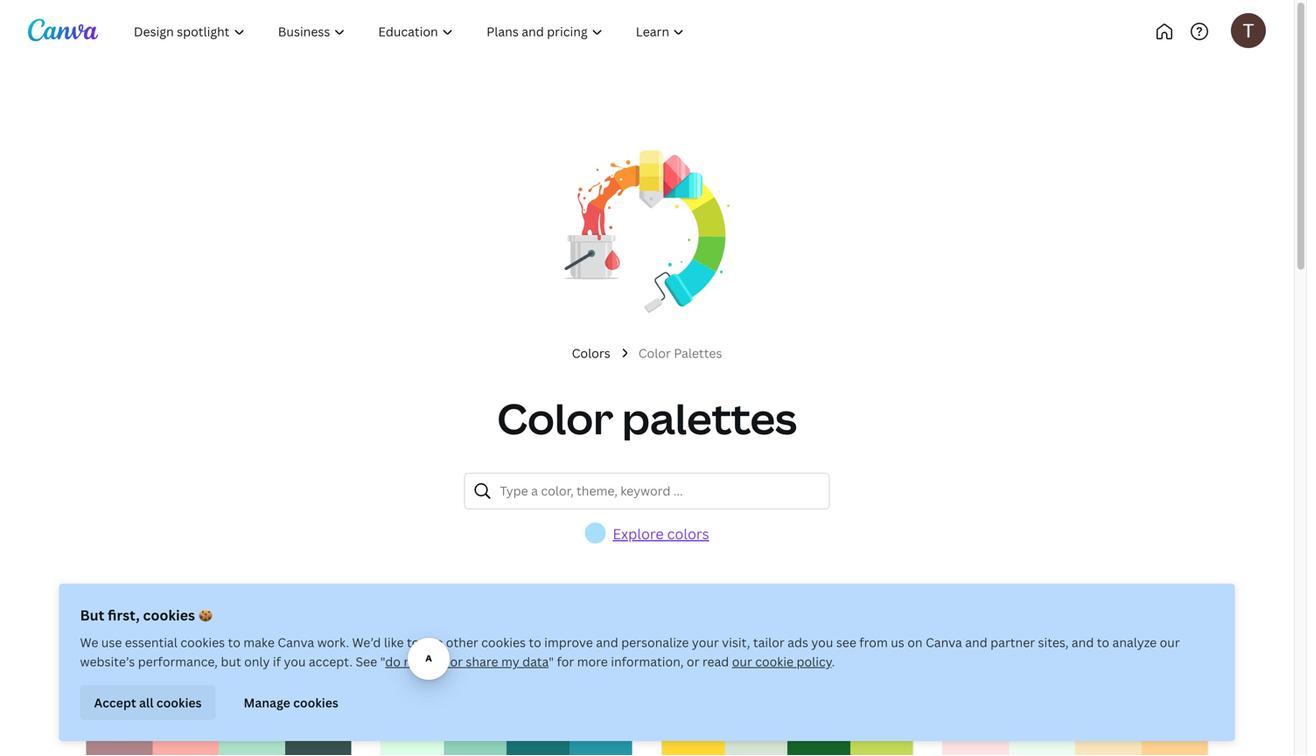 Task type: describe. For each thing, give the bounding box(es) containing it.
Type a color, theme, keyword ... text field
[[465, 474, 829, 509]]

your
[[692, 635, 719, 651]]

🍪
[[198, 606, 212, 625]]

cookies inside 'manage cookies' 'button'
[[293, 695, 338, 712]]

explore colors
[[613, 525, 709, 544]]

we use essential cookies to make canva work. we'd like to use other cookies to improve and personalize your visit, tailor ads you see from us on canva and partner sites, and to analyze our website's performance, but only if you accept. see "
[[80, 635, 1180, 671]]

accept all cookies
[[94, 695, 202, 712]]

palettes
[[674, 345, 722, 362]]

from
[[859, 635, 888, 651]]

only
[[244, 654, 270, 671]]

0 vertical spatial you
[[811, 635, 833, 651]]

explore colors link
[[613, 523, 709, 545]]

other
[[446, 635, 478, 651]]

3 and from the left
[[1072, 635, 1094, 651]]

colors
[[667, 525, 709, 544]]

but
[[221, 654, 241, 671]]

color palettes
[[497, 390, 797, 447]]

work.
[[317, 635, 349, 651]]

cookies inside accept all cookies button
[[156, 695, 202, 712]]

not
[[404, 654, 424, 671]]

my
[[501, 654, 519, 671]]

us
[[891, 635, 904, 651]]

cookies down 🍪
[[180, 635, 225, 651]]

2 canva from the left
[[926, 635, 962, 651]]

2 and from the left
[[965, 635, 987, 651]]

improve
[[544, 635, 593, 651]]

colors link
[[572, 344, 610, 363]]

performance,
[[138, 654, 218, 671]]

.
[[832, 654, 835, 671]]

like
[[384, 635, 404, 651]]

our inside the we use essential cookies to make canva work. we'd like to use other cookies to improve and personalize your visit, tailor ads you see from us on canva and partner sites, and to analyze our website's performance, but only if you accept. see "
[[1160, 635, 1180, 651]]

do
[[385, 654, 401, 671]]

personalize
[[621, 635, 689, 651]]

1 to from the left
[[228, 635, 240, 651]]

but
[[80, 606, 104, 625]]

color palettes
[[638, 345, 722, 362]]

tailor
[[753, 635, 785, 651]]

see
[[356, 654, 377, 671]]

our cookie policy link
[[732, 654, 832, 671]]

first,
[[108, 606, 140, 625]]

color for color palettes
[[497, 390, 613, 447]]

visit,
[[722, 635, 750, 651]]

share
[[466, 654, 498, 671]]

all
[[139, 695, 154, 712]]

partner
[[990, 635, 1035, 651]]

do not sell or share my data link
[[385, 654, 549, 671]]

accept.
[[309, 654, 353, 671]]

0 horizontal spatial our
[[732, 654, 752, 671]]

4 to from the left
[[1097, 635, 1109, 651]]



Task type: vqa. For each thing, say whether or not it's contained in the screenshot.
palettes
yes



Task type: locate. For each thing, give the bounding box(es) containing it.
or right sell
[[450, 654, 463, 671]]

website's
[[80, 654, 135, 671]]

you right if
[[284, 654, 306, 671]]

palettes
[[622, 390, 797, 447]]

0 vertical spatial color
[[638, 345, 671, 362]]

0 horizontal spatial canva
[[278, 635, 314, 651]]

1 horizontal spatial color
[[638, 345, 671, 362]]

essential
[[125, 635, 177, 651]]

our
[[1160, 635, 1180, 651], [732, 654, 752, 671]]

to left the analyze
[[1097, 635, 1109, 651]]

0 horizontal spatial you
[[284, 654, 306, 671]]

" inside the we use essential cookies to make canva work. we'd like to use other cookies to improve and personalize your visit, tailor ads you see from us on canva and partner sites, and to analyze our website's performance, but only if you accept. see "
[[380, 654, 385, 671]]

" left for
[[549, 654, 554, 671]]

explore
[[613, 525, 664, 544]]

see
[[836, 635, 856, 651]]

2 horizontal spatial and
[[1072, 635, 1094, 651]]

1 horizontal spatial "
[[549, 654, 554, 671]]

but first, cookies 🍪
[[80, 606, 212, 625]]

1 and from the left
[[596, 635, 618, 651]]

3 to from the left
[[529, 635, 541, 651]]

our down visit,
[[732, 654, 752, 671]]

2 or from the left
[[687, 654, 699, 671]]

and left partner
[[965, 635, 987, 651]]

if
[[273, 654, 281, 671]]

top level navigation element
[[119, 14, 759, 49]]

1 vertical spatial color
[[497, 390, 613, 447]]

canva
[[278, 635, 314, 651], [926, 635, 962, 651]]

colors
[[572, 345, 610, 362]]

cookies down accept.
[[293, 695, 338, 712]]

use up sell
[[422, 635, 443, 651]]

and
[[596, 635, 618, 651], [965, 635, 987, 651], [1072, 635, 1094, 651]]

" right the 'see'
[[380, 654, 385, 671]]

"
[[380, 654, 385, 671], [549, 654, 554, 671]]

you up policy at the right bottom of the page
[[811, 635, 833, 651]]

accept
[[94, 695, 136, 712]]

color for color palettes
[[638, 345, 671, 362]]

cookies right all
[[156, 695, 202, 712]]

you
[[811, 635, 833, 651], [284, 654, 306, 671]]

0 horizontal spatial and
[[596, 635, 618, 651]]

we'd
[[352, 635, 381, 651]]

and up do not sell or share my data " for more information, or read our cookie policy .
[[596, 635, 618, 651]]

read
[[702, 654, 729, 671]]

cookies
[[143, 606, 195, 625], [180, 635, 225, 651], [481, 635, 526, 651], [156, 695, 202, 712], [293, 695, 338, 712]]

for
[[557, 654, 574, 671]]

to
[[228, 635, 240, 651], [407, 635, 419, 651], [529, 635, 541, 651], [1097, 635, 1109, 651]]

do not sell or share my data " for more information, or read our cookie policy .
[[385, 654, 835, 671]]

1 horizontal spatial you
[[811, 635, 833, 651]]

make
[[243, 635, 275, 651]]

and right sites,
[[1072, 635, 1094, 651]]

manage cookies
[[244, 695, 338, 712]]

manage
[[244, 695, 290, 712]]

0 horizontal spatial use
[[101, 635, 122, 651]]

to right like
[[407, 635, 419, 651]]

1 " from the left
[[380, 654, 385, 671]]

1 or from the left
[[450, 654, 463, 671]]

1 horizontal spatial use
[[422, 635, 443, 651]]

cookie
[[755, 654, 794, 671]]

1 use from the left
[[101, 635, 122, 651]]

2 to from the left
[[407, 635, 419, 651]]

1 horizontal spatial and
[[965, 635, 987, 651]]

cookies up the 'my'
[[481, 635, 526, 651]]

sites,
[[1038, 635, 1069, 651]]

1 canva from the left
[[278, 635, 314, 651]]

to up data
[[529, 635, 541, 651]]

sell
[[427, 654, 447, 671]]

1 vertical spatial our
[[732, 654, 752, 671]]

color left palettes on the right of page
[[638, 345, 671, 362]]

0 horizontal spatial color
[[497, 390, 613, 447]]

or left read
[[687, 654, 699, 671]]

our right the analyze
[[1160, 635, 1180, 651]]

cookies up essential
[[143, 606, 195, 625]]

1 horizontal spatial our
[[1160, 635, 1180, 651]]

on
[[907, 635, 923, 651]]

more
[[577, 654, 608, 671]]

1 horizontal spatial canva
[[926, 635, 962, 651]]

use up website's
[[101, 635, 122, 651]]

1 vertical spatial you
[[284, 654, 306, 671]]

2 " from the left
[[549, 654, 554, 671]]

0 vertical spatial our
[[1160, 635, 1180, 651]]

0 horizontal spatial "
[[380, 654, 385, 671]]

canva up if
[[278, 635, 314, 651]]

0 horizontal spatial or
[[450, 654, 463, 671]]

1 horizontal spatial or
[[687, 654, 699, 671]]

to up but
[[228, 635, 240, 651]]

2 use from the left
[[422, 635, 443, 651]]

we
[[80, 635, 98, 651]]

accept all cookies button
[[80, 686, 216, 721]]

canva right the on
[[926, 635, 962, 651]]

policy
[[797, 654, 832, 671]]

color
[[638, 345, 671, 362], [497, 390, 613, 447]]

use
[[101, 635, 122, 651], [422, 635, 443, 651]]

information,
[[611, 654, 684, 671]]

ads
[[788, 635, 808, 651]]

or
[[450, 654, 463, 671], [687, 654, 699, 671]]

analyze
[[1112, 635, 1157, 651]]

manage cookies button
[[230, 686, 352, 721]]

data
[[522, 654, 549, 671]]

color down colors link
[[497, 390, 613, 447]]



